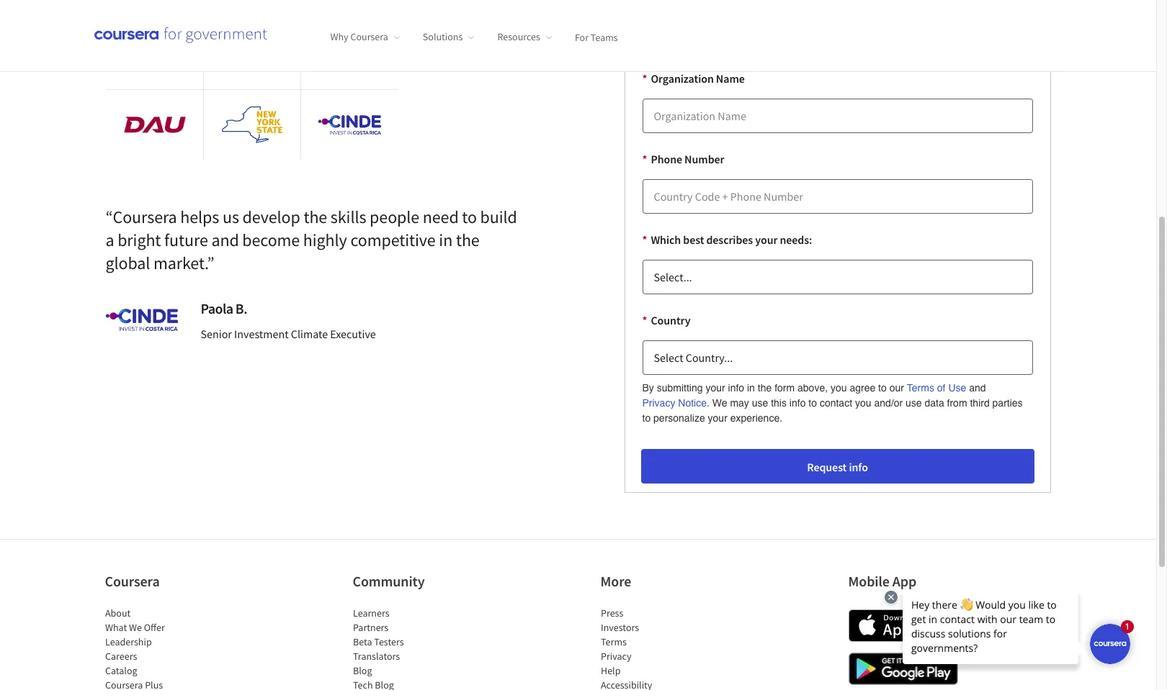 Task type: describe. For each thing, give the bounding box(es) containing it.
2 use from the left
[[906, 398, 922, 409]]

catalog
[[105, 665, 137, 678]]

why
[[330, 30, 348, 43]]

list item for more
[[601, 679, 723, 691]]

careers
[[105, 651, 137, 664]]

phone
[[651, 152, 682, 166]]

privacy notice link
[[642, 396, 707, 411]]

for teams
[[575, 30, 618, 43]]

may
[[730, 398, 749, 409]]

country
[[651, 313, 691, 328]]

info inside . we may use this info to contact you and/or use data from third parties to personalize your experience.
[[790, 398, 806, 409]]

build
[[480, 206, 517, 228]]

list for more
[[601, 607, 723, 691]]

learners link
[[353, 607, 389, 620]]

b.
[[235, 299, 247, 317]]

submitting
[[657, 383, 703, 394]]

become
[[242, 229, 300, 251]]

offer
[[144, 622, 164, 635]]

in inside coursera helps us develop the skills people need to build a bright future and become highly competitive in the global market.
[[439, 229, 453, 251]]

1 vertical spatial to
[[809, 398, 817, 409]]

learners partners beta testers translators blog
[[353, 607, 404, 678]]

develop
[[242, 206, 300, 228]]

organization
[[651, 71, 714, 86]]

partners
[[353, 622, 388, 635]]

name
[[716, 71, 745, 86]]

. we
[[707, 398, 727, 409]]

people
[[370, 206, 419, 228]]

need
[[423, 206, 459, 228]]

senior
[[201, 327, 232, 341]]

coursera for government image
[[94, 27, 267, 44]]

* for * organization name
[[642, 71, 647, 86]]

* country
[[642, 313, 691, 328]]

* phone number
[[642, 152, 724, 166]]

global
[[106, 252, 150, 274]]

solutions link
[[423, 30, 474, 43]]

testers
[[374, 636, 404, 649]]

paola
[[201, 299, 233, 317]]

request info button
[[641, 450, 1034, 484]]

new york state image
[[221, 104, 283, 145]]

beta testers link
[[353, 636, 404, 649]]

teams
[[591, 30, 618, 43]]

about what we offer leadership careers catalog
[[105, 607, 164, 678]]

* for * phone number
[[642, 152, 647, 166]]

what we offer link
[[105, 622, 164, 635]]

above,
[[798, 383, 828, 394]]

blog
[[353, 665, 372, 678]]

leadership
[[105, 636, 151, 649]]

personalize
[[654, 413, 705, 424]]

terms link
[[601, 636, 626, 649]]

from
[[947, 398, 967, 409]]

request
[[807, 460, 847, 475]]

market.
[[153, 252, 207, 274]]

number
[[685, 152, 724, 166]]

mobile
[[848, 573, 890, 591]]

press investors terms privacy help
[[601, 607, 639, 678]]

to inside coursera helps us develop the skills people need to build a bright future and become highly competitive in the global market.
[[462, 206, 477, 228]]

helps
[[180, 206, 219, 228]]

use
[[948, 383, 966, 394]]

agree to
[[850, 383, 887, 394]]

in inside by submitting your info in the form above, you agree to our terms of use and privacy notice
[[747, 383, 755, 394]]

describes
[[706, 233, 753, 247]]

why coursera
[[330, 30, 388, 43]]

privacy notice
[[642, 398, 707, 409]]

0 vertical spatial cinde costa rica image
[[319, 115, 381, 134]]

partners link
[[353, 622, 388, 635]]

1 vertical spatial the
[[456, 229, 480, 251]]

by submitting your info in the form above, you agree to our terms of use and privacy notice
[[642, 383, 989, 409]]

you inside . we may use this info to contact you and/or use data from third parties to personalize your experience.
[[855, 398, 871, 409]]

help link
[[601, 665, 620, 678]]

0 horizontal spatial the
[[304, 206, 327, 228]]

by
[[642, 383, 654, 394]]

terms of use link
[[907, 381, 966, 396]]

help
[[601, 665, 620, 678]]

defense acquisition university (dau) image
[[124, 116, 186, 133]]

terms
[[601, 636, 626, 649]]

terms of
[[907, 383, 946, 394]]

about
[[105, 607, 130, 620]]

your inside . we may use this info to contact you and/or use data from third parties to personalize your experience.
[[708, 413, 728, 424]]

privacy
[[601, 651, 631, 664]]



Task type: locate. For each thing, give the bounding box(es) containing it.
which
[[651, 233, 681, 247]]

2 vertical spatial info
[[849, 460, 868, 475]]

careers link
[[105, 651, 137, 664]]

you down agree to
[[855, 398, 871, 409]]

list containing learners
[[353, 607, 475, 691]]

info inside by submitting your info in the form above, you agree to our terms of use and privacy notice
[[728, 383, 744, 394]]

this
[[771, 398, 787, 409]]

0 vertical spatial and
[[211, 229, 239, 251]]

we
[[129, 622, 142, 635]]

0 vertical spatial coursera
[[350, 30, 388, 43]]

data
[[925, 398, 944, 409]]

*
[[642, 71, 647, 86], [642, 152, 647, 166], [642, 233, 647, 247], [642, 313, 647, 328]]

coursera for coursera
[[105, 573, 160, 591]]

3 list item from the left
[[601, 679, 723, 691]]

future
[[164, 229, 208, 251]]

and up third
[[969, 383, 986, 394]]

1 horizontal spatial list item
[[353, 679, 475, 691]]

1 horizontal spatial info
[[790, 398, 806, 409]]

1 vertical spatial and
[[969, 383, 986, 394]]

experience.
[[730, 413, 782, 424]]

list item for coursera
[[105, 679, 227, 691]]

press link
[[601, 607, 623, 620]]

senior investment climate executive
[[201, 327, 376, 341]]

1 use from the left
[[752, 398, 768, 409]]

info inside button
[[849, 460, 868, 475]]

executive
[[330, 327, 376, 341]]

the down need
[[456, 229, 480, 251]]

contact
[[820, 398, 852, 409]]

cinde costa rica image
[[319, 115, 381, 134], [106, 309, 178, 332]]

1 vertical spatial your
[[706, 383, 725, 394]]

1 horizontal spatial use
[[906, 398, 922, 409]]

press
[[601, 607, 623, 620]]

0 horizontal spatial in
[[439, 229, 453, 251]]

info right request
[[849, 460, 868, 475]]

you
[[831, 383, 847, 394], [855, 398, 871, 409]]

coursera for coursera helps us develop the skills people need to build a bright future and become highly competitive in the global market.
[[113, 206, 177, 228]]

2 horizontal spatial list item
[[601, 679, 723, 691]]

list item down 'catalog' link
[[105, 679, 227, 691]]

and down us
[[211, 229, 239, 251]]

parties
[[992, 398, 1023, 409]]

best
[[683, 233, 704, 247]]

to right need
[[462, 206, 477, 228]]

request info
[[807, 460, 868, 475]]

0 vertical spatial your
[[755, 233, 778, 247]]

1 horizontal spatial and
[[969, 383, 986, 394]]

list containing about
[[105, 607, 227, 691]]

Country Code + Phone Number telephone field
[[642, 179, 1033, 214]]

1 vertical spatial coursera
[[113, 206, 177, 228]]

your inside by submitting your info in the form above, you agree to our terms of use and privacy notice
[[706, 383, 725, 394]]

for
[[575, 30, 589, 43]]

competitive
[[350, 229, 436, 251]]

1 * from the top
[[642, 71, 647, 86]]

* for * which best describes your needs:
[[642, 233, 647, 247]]

your up . we
[[706, 383, 725, 394]]

in up may at the bottom right of page
[[747, 383, 755, 394]]

coursera inside coursera helps us develop the skills people need to build a bright future and become highly competitive in the global market.
[[113, 206, 177, 228]]

and for use
[[969, 383, 986, 394]]

your down . we
[[708, 413, 728, 424]]

4 * from the top
[[642, 313, 647, 328]]

use down terms of
[[906, 398, 922, 409]]

and for future
[[211, 229, 239, 251]]

list item down translators
[[353, 679, 475, 691]]

coursera up about
[[105, 573, 160, 591]]

list item down help link
[[601, 679, 723, 691]]

* left phone
[[642, 152, 647, 166]]

* for * country
[[642, 313, 647, 328]]

0 horizontal spatial list item
[[105, 679, 227, 691]]

list containing press
[[601, 607, 723, 691]]

2 * from the top
[[642, 152, 647, 166]]

you up contact
[[831, 383, 847, 394]]

0 vertical spatial in
[[439, 229, 453, 251]]

2 horizontal spatial info
[[849, 460, 868, 475]]

1 list from the left
[[105, 607, 227, 691]]

skills
[[331, 206, 366, 228]]

bright
[[118, 229, 161, 251]]

learners
[[353, 607, 389, 620]]

0 horizontal spatial and
[[211, 229, 239, 251]]

your
[[755, 233, 778, 247], [706, 383, 725, 394], [708, 413, 728, 424]]

1 horizontal spatial to
[[642, 413, 651, 424]]

Organization Name text field
[[642, 99, 1033, 133]]

2 vertical spatial to
[[642, 413, 651, 424]]

community
[[353, 573, 425, 591]]

the up highly
[[304, 206, 327, 228]]

the left form
[[758, 383, 772, 394]]

about link
[[105, 607, 130, 620]]

translators link
[[353, 651, 400, 664]]

use up experience.
[[752, 398, 768, 409]]

highly
[[303, 229, 347, 251]]

2 vertical spatial the
[[758, 383, 772, 394]]

* which best describes your needs:
[[642, 233, 812, 247]]

app
[[892, 573, 917, 591]]

climate
[[291, 327, 328, 341]]

list for coursera
[[105, 607, 227, 691]]

privacy link
[[601, 651, 631, 664]]

beta
[[353, 636, 372, 649]]

for teams link
[[575, 30, 618, 43]]

more
[[601, 573, 631, 591]]

2 list from the left
[[353, 607, 475, 691]]

your left needs:
[[755, 233, 778, 247]]

1 horizontal spatial you
[[855, 398, 871, 409]]

info up may at the bottom right of page
[[728, 383, 744, 394]]

1 horizontal spatial in
[[747, 383, 755, 394]]

0 vertical spatial the
[[304, 206, 327, 228]]

to down by
[[642, 413, 651, 424]]

leadership link
[[105, 636, 151, 649]]

1 vertical spatial you
[[855, 398, 871, 409]]

a
[[106, 229, 114, 251]]

1 vertical spatial in
[[747, 383, 755, 394]]

. we may use this info to contact you and/or use data from third parties to personalize your experience.
[[642, 398, 1023, 424]]

list for community
[[353, 607, 475, 691]]

* left which
[[642, 233, 647, 247]]

our
[[890, 383, 904, 394]]

resources link
[[497, 30, 552, 43]]

blog link
[[353, 665, 372, 678]]

* organization name
[[642, 71, 745, 86]]

resources
[[497, 30, 540, 43]]

info right "this"
[[790, 398, 806, 409]]

and inside by submitting your info in the form above, you agree to our terms of use and privacy notice
[[969, 383, 986, 394]]

0 horizontal spatial info
[[728, 383, 744, 394]]

the
[[304, 206, 327, 228], [456, 229, 480, 251], [758, 383, 772, 394]]

paola b.
[[201, 299, 247, 317]]

coursera up bright
[[113, 206, 177, 228]]

3 list from the left
[[601, 607, 723, 691]]

1 horizontal spatial the
[[456, 229, 480, 251]]

form
[[775, 383, 795, 394]]

needs:
[[780, 233, 812, 247]]

0 vertical spatial info
[[728, 383, 744, 394]]

1 vertical spatial cinde costa rica image
[[106, 309, 178, 332]]

* left "country" on the right
[[642, 313, 647, 328]]

coursera helps us develop the skills people need to build a bright future and become highly competitive in the global market.
[[106, 206, 517, 274]]

coursera right why
[[350, 30, 388, 43]]

0 horizontal spatial to
[[462, 206, 477, 228]]

* left organization
[[642, 71, 647, 86]]

0 horizontal spatial you
[[831, 383, 847, 394]]

2 vertical spatial coursera
[[105, 573, 160, 591]]

0 horizontal spatial list
[[105, 607, 227, 691]]

mobile app
[[848, 573, 917, 591]]

3 * from the top
[[642, 233, 647, 247]]

2 list item from the left
[[353, 679, 475, 691]]

info
[[728, 383, 744, 394], [790, 398, 806, 409], [849, 460, 868, 475]]

catalog link
[[105, 665, 137, 678]]

use
[[752, 398, 768, 409], [906, 398, 922, 409]]

2 horizontal spatial the
[[758, 383, 772, 394]]

and inside coursera helps us develop the skills people need to build a bright future and become highly competitive in the global market.
[[211, 229, 239, 251]]

0 horizontal spatial use
[[752, 398, 768, 409]]

why coursera link
[[330, 30, 400, 43]]

list
[[105, 607, 227, 691], [353, 607, 475, 691], [601, 607, 723, 691]]

1 list item from the left
[[105, 679, 227, 691]]

2 horizontal spatial list
[[601, 607, 723, 691]]

to down above,
[[809, 398, 817, 409]]

example@email.com email field
[[642, 18, 1033, 53]]

to
[[462, 206, 477, 228], [809, 398, 817, 409], [642, 413, 651, 424]]

0 vertical spatial to
[[462, 206, 477, 228]]

0 vertical spatial you
[[831, 383, 847, 394]]

what
[[105, 622, 127, 635]]

in down need
[[439, 229, 453, 251]]

1 vertical spatial info
[[790, 398, 806, 409]]

1 horizontal spatial cinde costa rica image
[[319, 115, 381, 134]]

you inside by submitting your info in the form above, you agree to our terms of use and privacy notice
[[831, 383, 847, 394]]

list item for community
[[353, 679, 475, 691]]

2 horizontal spatial to
[[809, 398, 817, 409]]

get it on google play image
[[848, 653, 958, 686]]

1 horizontal spatial list
[[353, 607, 475, 691]]

list item
[[105, 679, 227, 691], [353, 679, 475, 691], [601, 679, 723, 691]]

in
[[439, 229, 453, 251], [747, 383, 755, 394]]

solutions
[[423, 30, 463, 43]]

0 horizontal spatial cinde costa rica image
[[106, 309, 178, 332]]

download on the app store image
[[848, 610, 958, 643]]

investors link
[[601, 622, 639, 635]]

and/or
[[874, 398, 903, 409]]

2 vertical spatial your
[[708, 413, 728, 424]]

the inside by submitting your info in the form above, you agree to our terms of use and privacy notice
[[758, 383, 772, 394]]



Task type: vqa. For each thing, say whether or not it's contained in the screenshot.
info
yes



